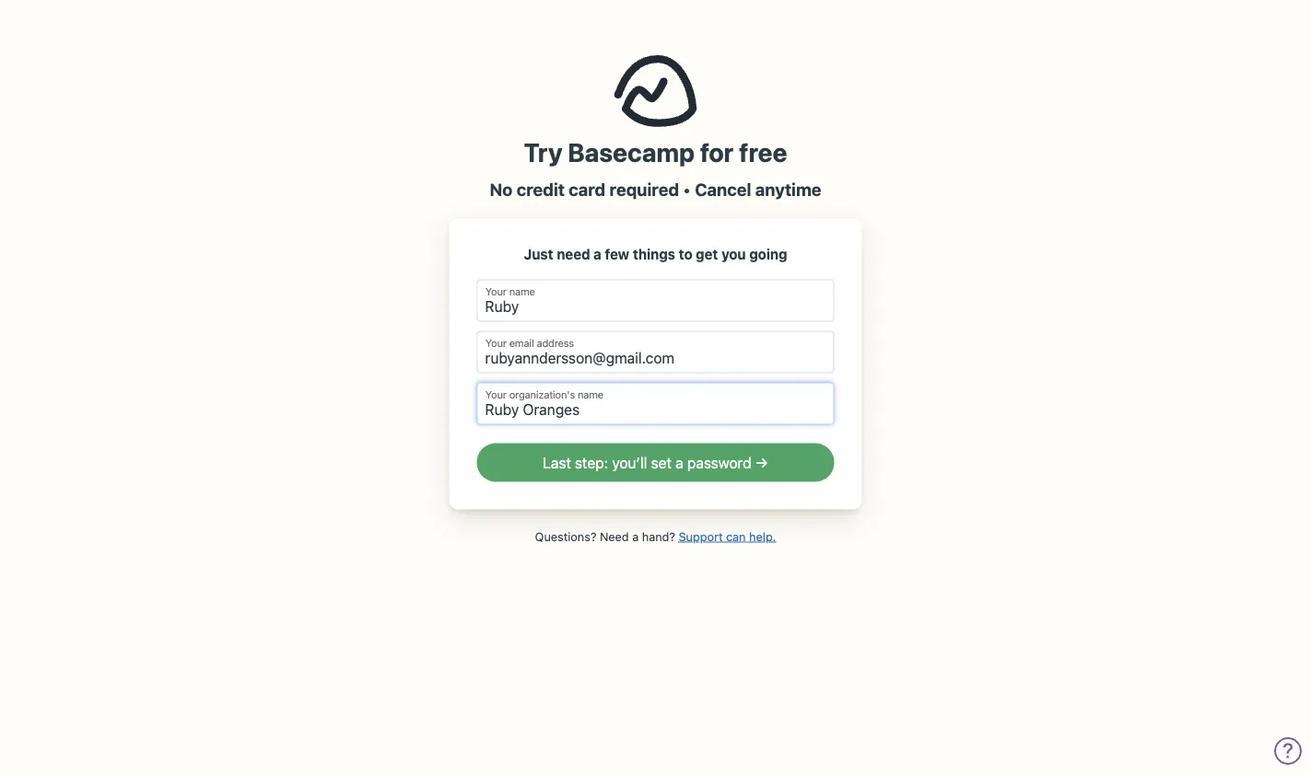 Task type: vqa. For each thing, say whether or not it's contained in the screenshot.
CO-
no



Task type: locate. For each thing, give the bounding box(es) containing it.
try
[[524, 137, 562, 168]]

for
[[700, 137, 734, 168]]

your up your email address
[[485, 286, 507, 298]]

1 horizontal spatial a
[[632, 530, 639, 544]]

0 horizontal spatial a
[[594, 246, 601, 262]]

organization's
[[509, 389, 575, 401]]

name down just
[[509, 286, 535, 298]]

questions? need a hand? support can help.
[[535, 530, 776, 544]]

3 your from the top
[[485, 389, 507, 401]]

Your organization's name text field
[[477, 383, 834, 425]]

2 horizontal spatial a
[[676, 454, 683, 472]]

credit
[[517, 179, 565, 199]]

1 horizontal spatial name
[[578, 389, 604, 401]]

0 vertical spatial a
[[594, 246, 601, 262]]

address
[[537, 337, 574, 349]]

get
[[696, 246, 718, 262]]

anytime
[[755, 179, 821, 199]]

need
[[557, 246, 590, 262]]

password
[[687, 454, 751, 472]]

name
[[509, 286, 535, 298], [578, 389, 604, 401]]

last step: you'll set a password → button
[[477, 444, 834, 482]]

→
[[755, 454, 768, 472]]

a right "need" on the left of page
[[632, 530, 639, 544]]

you'll
[[612, 454, 647, 472]]

name right organization's at the bottom left of page
[[578, 389, 604, 401]]

2 your from the top
[[485, 337, 507, 349]]

to
[[679, 246, 692, 262]]

set
[[651, 454, 672, 472]]

your left organization's at the bottom left of page
[[485, 389, 507, 401]]

Your email address email field
[[477, 331, 834, 374]]

2 vertical spatial your
[[485, 389, 507, 401]]

a
[[594, 246, 601, 262], [676, 454, 683, 472], [632, 530, 639, 544]]

1 vertical spatial your
[[485, 337, 507, 349]]

a for hand?
[[632, 530, 639, 544]]

no
[[490, 179, 513, 199]]

your left email
[[485, 337, 507, 349]]

0 vertical spatial name
[[509, 286, 535, 298]]

cancel
[[695, 179, 751, 199]]

your
[[485, 286, 507, 298], [485, 337, 507, 349], [485, 389, 507, 401]]

help.
[[749, 530, 776, 544]]

a left few
[[594, 246, 601, 262]]

2 vertical spatial a
[[632, 530, 639, 544]]

a inside button
[[676, 454, 683, 472]]

1 your from the top
[[485, 286, 507, 298]]

0 vertical spatial your
[[485, 286, 507, 298]]

a right set at bottom
[[676, 454, 683, 472]]

1 vertical spatial a
[[676, 454, 683, 472]]

try basecamp for free
[[524, 137, 787, 168]]



Task type: describe. For each thing, give the bounding box(es) containing it.
your organization's name
[[485, 389, 604, 401]]

your for your name
[[485, 286, 507, 298]]

just
[[524, 246, 553, 262]]

1 vertical spatial name
[[578, 389, 604, 401]]

you
[[721, 246, 746, 262]]

going
[[749, 246, 787, 262]]

last step: you'll set a password →
[[543, 454, 768, 472]]

step:
[[575, 454, 608, 472]]

hand?
[[642, 530, 675, 544]]

your email address
[[485, 337, 574, 349]]

a for few
[[594, 246, 601, 262]]

your name
[[485, 286, 535, 298]]

•
[[683, 179, 691, 199]]

support
[[679, 530, 723, 544]]

Your name text field
[[477, 280, 834, 322]]

your for your organization's name
[[485, 389, 507, 401]]

no credit card required • cancel anytime
[[490, 179, 821, 199]]

need
[[600, 530, 629, 544]]

few
[[605, 246, 629, 262]]

your for your email address
[[485, 337, 507, 349]]

just need a few things to get you going
[[524, 246, 787, 262]]

can
[[726, 530, 746, 544]]

questions?
[[535, 530, 597, 544]]

support can help. link
[[679, 530, 776, 544]]

0 horizontal spatial name
[[509, 286, 535, 298]]

things
[[633, 246, 675, 262]]

required
[[610, 179, 679, 199]]

email
[[509, 337, 534, 349]]

basecamp
[[568, 137, 695, 168]]

card
[[569, 179, 606, 199]]

last
[[543, 454, 571, 472]]

free
[[739, 137, 787, 168]]



